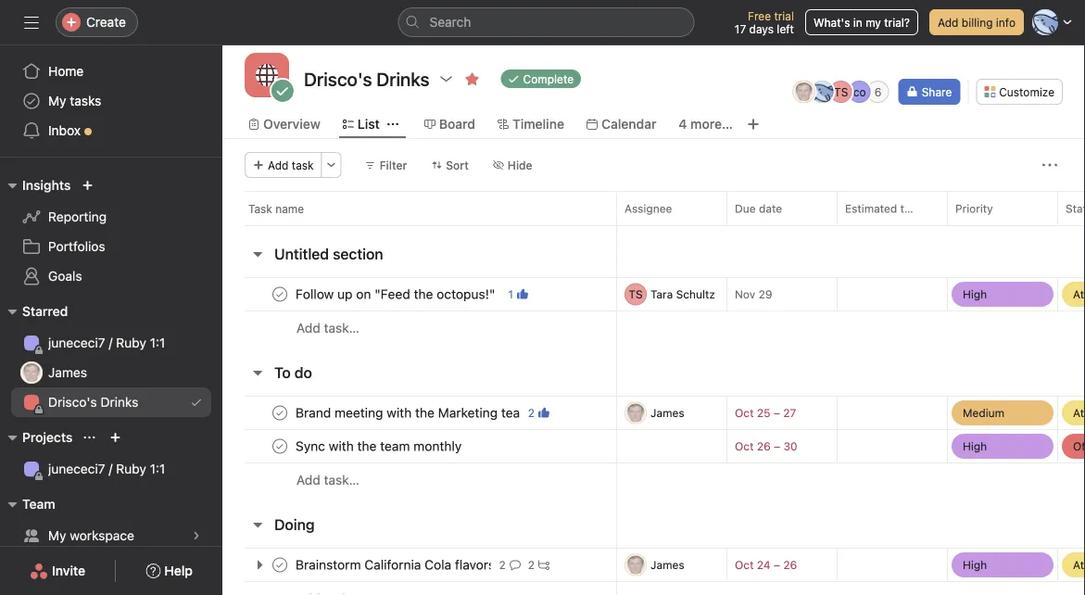 Task type: describe. For each thing, give the bounding box(es) containing it.
2 comments image
[[510, 560, 521, 571]]

header untitled section tree grid
[[223, 277, 1086, 345]]

list
[[358, 116, 380, 132]]

4 more… button
[[679, 114, 734, 134]]

1:1 for junececi7 / ruby 1:1 link in the projects element
[[150, 461, 165, 477]]

what's in my trial?
[[814, 16, 911, 29]]

oct 25 – 27
[[735, 407, 797, 420]]

show options image
[[439, 71, 454, 86]]

do
[[295, 364, 312, 382]]

date
[[759, 202, 783, 215]]

doing button
[[274, 508, 315, 542]]

of
[[1074, 440, 1086, 453]]

tara schultz
[[651, 288, 716, 301]]

info
[[997, 16, 1016, 29]]

high button
[[949, 549, 1058, 581]]

6
[[875, 85, 882, 98]]

my workspace
[[48, 528, 134, 543]]

james inside header to do tree grid
[[651, 407, 685, 420]]

doing
[[274, 516, 315, 534]]

header to do tree grid
[[223, 396, 1086, 497]]

priority
[[956, 202, 994, 215]]

ja inside starred element
[[25, 366, 38, 379]]

search list box
[[398, 7, 695, 37]]

sync with the team monthly cell
[[223, 429, 618, 464]]

list link
[[343, 114, 380, 134]]

home
[[48, 64, 84, 79]]

starred
[[22, 304, 68, 319]]

create button
[[56, 7, 138, 37]]

of button
[[1059, 430, 1086, 463]]

co
[[854, 85, 867, 98]]

junececi7 / ruby 1:1 inside projects element
[[48, 461, 165, 477]]

my for my workspace
[[48, 528, 66, 543]]

due
[[735, 202, 756, 215]]

collapse task list for this section image for at 
[[250, 517, 265, 532]]

add for second add task… button from the top
[[297, 472, 321, 488]]

row containing 2
[[223, 396, 1086, 430]]

ts inside 'row'
[[629, 288, 643, 301]]

stat
[[1066, 202, 1086, 215]]

oct 26 – 30
[[735, 440, 798, 453]]

junececi7 / ruby 1:1 inside starred element
[[48, 335, 165, 351]]

more…
[[691, 116, 734, 132]]

junececi7 for 2nd junececi7 / ruby 1:1 link from the bottom of the page
[[48, 335, 105, 351]]

– for 26
[[774, 559, 781, 572]]

26 inside header to do tree grid
[[757, 440, 771, 453]]

team button
[[0, 493, 55, 516]]

workspace
[[70, 528, 134, 543]]

move tasks between sections image
[[561, 408, 572, 419]]

reporting link
[[11, 202, 211, 232]]

help
[[164, 563, 193, 579]]

0 vertical spatial ts
[[835, 85, 849, 98]]

share button
[[899, 79, 961, 105]]

portfolios
[[48, 239, 105, 254]]

Brand meeting with the Marketing team text field
[[292, 404, 521, 422]]

show options, current sort, top image
[[84, 432, 95, 443]]

task
[[249, 202, 272, 215]]

task
[[292, 159, 314, 172]]

completed checkbox inside brainstorm california cola flavors cell
[[269, 554, 291, 576]]

trial?
[[885, 16, 911, 29]]

invite
[[52, 563, 85, 579]]

projects element
[[0, 421, 223, 488]]

insights button
[[0, 174, 71, 197]]

completed checkbox for of
[[269, 435, 291, 458]]

drisco's
[[48, 395, 97, 410]]

teams element
[[0, 488, 223, 555]]

search button
[[398, 7, 695, 37]]

hide button
[[485, 152, 541, 178]]

james inside starred element
[[48, 365, 87, 380]]

to do
[[274, 364, 312, 382]]

customize
[[1000, 85, 1055, 98]]

brand meeting with the marketing team cell
[[223, 396, 618, 430]]

billing
[[962, 16, 994, 29]]

collapse task list for this section image for medium
[[250, 365, 265, 380]]

at  for high
[[1074, 288, 1086, 301]]

row containing oct 26
[[223, 429, 1086, 464]]

add task
[[268, 159, 314, 172]]

high for of
[[964, 440, 988, 453]]

add task button
[[245, 152, 322, 178]]

0 vertical spatial ja
[[799, 85, 811, 98]]

calendar link
[[587, 114, 657, 134]]

1 horizontal spatial more actions image
[[1043, 158, 1058, 172]]

task… inside header untitled section tree grid
[[324, 320, 360, 336]]

24
[[757, 559, 771, 572]]

free trial 17 days left
[[735, 9, 795, 35]]

create
[[86, 14, 126, 30]]

starred button
[[0, 300, 68, 323]]

nov
[[735, 288, 756, 301]]

– for 30
[[774, 440, 781, 453]]

Brainstorm California Cola flavors text field
[[292, 556, 492, 574]]

add billing info
[[938, 16, 1016, 29]]

my
[[866, 16, 882, 29]]

drisco's drinks
[[304, 68, 430, 89]]

add tab image
[[746, 117, 761, 132]]

/ for 2nd junececi7 / ruby 1:1 link from the bottom of the page
[[109, 335, 113, 351]]

ruby inside projects element
[[116, 461, 146, 477]]

portfolios link
[[11, 232, 211, 262]]

assignee
[[625, 202, 673, 215]]

2 add task… row from the top
[[223, 463, 1086, 497]]

at inside header doing tree grid
[[1074, 559, 1085, 572]]

add for add task… button in header untitled section tree grid
[[297, 320, 321, 336]]

0 horizontal spatial more actions image
[[326, 160, 337, 171]]

calendar
[[602, 116, 657, 132]]

nov 29
[[735, 288, 773, 301]]

tara
[[651, 288, 673, 301]]

complete
[[524, 72, 574, 85]]

projects
[[22, 430, 73, 445]]

days
[[750, 22, 774, 35]]

2 button
[[525, 404, 554, 422]]

remove from starred image
[[465, 71, 480, 86]]

add task… for add task… button in header untitled section tree grid
[[297, 320, 360, 336]]

27
[[784, 407, 797, 420]]

1
[[509, 288, 514, 301]]

schultz
[[677, 288, 716, 301]]

junececi7 / ruby 1:1 link inside projects element
[[11, 454, 211, 484]]

estimated
[[846, 202, 898, 215]]

follow up on "feed the octopus!" cell
[[223, 277, 618, 312]]

completed checkbox for at 
[[269, 283, 291, 306]]

my tasks link
[[11, 86, 211, 116]]

row containing task name
[[223, 191, 1086, 225]]

james inside the james button
[[651, 559, 685, 572]]

filter button
[[357, 152, 416, 178]]

customize button
[[977, 79, 1064, 105]]

tasks
[[70, 93, 101, 108]]

hide sidebar image
[[24, 15, 39, 30]]



Task type: locate. For each thing, give the bounding box(es) containing it.
my for my tasks
[[48, 93, 66, 108]]

2 ruby from the top
[[116, 461, 146, 477]]

– left 30
[[774, 440, 781, 453]]

overview
[[263, 116, 321, 132]]

ruby up "drinks"
[[116, 335, 146, 351]]

at button
[[1059, 397, 1086, 429]]

add task… row down tara
[[223, 311, 1086, 345]]

add task… up do
[[297, 320, 360, 336]]

completed checkbox inside sync with the team monthly 'cell'
[[269, 435, 291, 458]]

0 vertical spatial completed checkbox
[[269, 283, 291, 306]]

task name
[[249, 202, 304, 215]]

1 vertical spatial my
[[48, 528, 66, 543]]

1 high from the top
[[964, 288, 988, 301]]

search
[[430, 14, 472, 30]]

high button for at 
[[949, 278, 1058, 311]]

2 completed checkbox from the top
[[269, 435, 291, 458]]

– left 27
[[774, 407, 781, 420]]

0 vertical spatial completed image
[[269, 402, 291, 424]]

26 inside header doing tree grid
[[784, 559, 798, 572]]

2 at button from the top
[[1059, 549, 1086, 581]]

ja right 'move tasks between sections' image
[[630, 407, 642, 420]]

completed image
[[269, 283, 291, 306], [269, 554, 291, 576]]

junececi7 for junececi7 / ruby 1:1 link in the projects element
[[48, 461, 105, 477]]

at  right high dropdown button
[[1074, 559, 1086, 572]]

expand subtask list for the task brainstorm california cola flavors image
[[252, 558, 267, 573]]

at button right high dropdown button
[[1059, 549, 1086, 581]]

3 at from the top
[[1074, 559, 1085, 572]]

1 vertical spatial junececi7 / ruby 1:1
[[48, 461, 165, 477]]

more actions image
[[1043, 158, 1058, 172], [326, 160, 337, 171]]

ja down starred dropdown button
[[25, 366, 38, 379]]

at  inside popup button
[[1074, 407, 1086, 420]]

inbox link
[[11, 116, 211, 146]]

0 vertical spatial junececi7 / ruby 1:1
[[48, 335, 165, 351]]

goals
[[48, 268, 82, 284]]

1 vertical spatial ts
[[629, 288, 643, 301]]

ja left ra
[[799, 85, 811, 98]]

2 task… from the top
[[324, 472, 360, 488]]

1:1 up teams element
[[150, 461, 165, 477]]

1 / from the top
[[109, 335, 113, 351]]

1 at button from the top
[[1059, 278, 1086, 311]]

see details, my workspace image
[[191, 530, 202, 542]]

/ for junececi7 / ruby 1:1 link in the projects element
[[109, 461, 113, 477]]

1:1 for 2nd junececi7 / ruby 1:1 link from the bottom of the page
[[150, 335, 165, 351]]

more actions image down customize
[[1043, 158, 1058, 172]]

high button inside header untitled section tree grid
[[949, 278, 1058, 311]]

ruby down the new project or portfolio image
[[116, 461, 146, 477]]

sort
[[446, 159, 469, 172]]

2 collapse task list for this section image from the top
[[250, 517, 265, 532]]

add for add billing info button
[[938, 16, 959, 29]]

add task… button
[[297, 318, 360, 338], [297, 470, 360, 491]]

1 vertical spatial add task… button
[[297, 470, 360, 491]]

2
[[528, 407, 535, 420]]

my inside "link"
[[48, 528, 66, 543]]

junececi7
[[48, 335, 105, 351], [48, 461, 105, 477]]

untitled section
[[274, 245, 384, 263]]

1 vertical spatial collapse task list for this section image
[[250, 517, 265, 532]]

junececi7 down starred
[[48, 335, 105, 351]]

at 
[[1074, 288, 1086, 301], [1074, 407, 1086, 420], [1074, 559, 1086, 572]]

row containing 1
[[223, 277, 1086, 312]]

2 oct from the top
[[735, 440, 754, 453]]

home link
[[11, 57, 211, 86]]

3 oct from the top
[[735, 559, 754, 572]]

1 vertical spatial completed image
[[269, 435, 291, 458]]

1 vertical spatial junececi7 / ruby 1:1 link
[[11, 454, 211, 484]]

at inside at popup button
[[1074, 407, 1085, 420]]

Completed checkbox
[[269, 283, 291, 306], [269, 435, 291, 458], [269, 554, 291, 576]]

1 horizontal spatial 26
[[784, 559, 798, 572]]

insights
[[22, 178, 71, 193]]

1 vertical spatial add task… row
[[223, 463, 1086, 497]]

0 vertical spatial add task… row
[[223, 311, 1086, 345]]

1 add task… button from the top
[[297, 318, 360, 338]]

2 vertical spatial at 
[[1074, 559, 1086, 572]]

to
[[274, 364, 291, 382]]

0 horizontal spatial 26
[[757, 440, 771, 453]]

completed image down completed checkbox
[[269, 435, 291, 458]]

0 vertical spatial 26
[[757, 440, 771, 453]]

1 vertical spatial completed image
[[269, 554, 291, 576]]

2 vertical spatial at
[[1074, 559, 1085, 572]]

my left tasks
[[48, 93, 66, 108]]

1:1 inside starred element
[[150, 335, 165, 351]]

17
[[735, 22, 747, 35]]

3 completed checkbox from the top
[[269, 554, 291, 576]]

1 junececi7 / ruby 1:1 from the top
[[48, 335, 165, 351]]

completed checkbox right expand subtask list for the task brainstorm california cola flavors image
[[269, 554, 291, 576]]

ts right ra
[[835, 85, 849, 98]]

2 subtasks image
[[539, 560, 550, 571]]

0 vertical spatial james
[[48, 365, 87, 380]]

add task… up doing button
[[297, 472, 360, 488]]

starred element
[[0, 295, 223, 421]]

completed image right expand subtask list for the task brainstorm california cola flavors image
[[269, 554, 291, 576]]

at right high dropdown button
[[1074, 559, 1085, 572]]

1 horizontal spatial ja
[[630, 407, 642, 420]]

2 horizontal spatial ja
[[799, 85, 811, 98]]

Completed checkbox
[[269, 402, 291, 424]]

add task… button inside header untitled section tree grid
[[297, 318, 360, 338]]

at  inside header doing tree grid
[[1074, 559, 1086, 572]]

add task… for second add task… button from the top
[[297, 472, 360, 488]]

0 vertical spatial completed image
[[269, 283, 291, 306]]

collapse task list for this section image
[[250, 365, 265, 380], [250, 517, 265, 532]]

completed image inside follow up on "feed the octopus!" cell
[[269, 283, 291, 306]]

– right "24"
[[774, 559, 781, 572]]

collapse task list for this section image
[[250, 247, 265, 262]]

my up invite 'button'
[[48, 528, 66, 543]]

ts left tara
[[629, 288, 643, 301]]

1 vertical spatial at 
[[1074, 407, 1086, 420]]

25
[[757, 407, 771, 420]]

1 junececi7 from the top
[[48, 335, 105, 351]]

collapse task list for this section image left doing button
[[250, 517, 265, 532]]

/ inside projects element
[[109, 461, 113, 477]]

0 vertical spatial add task…
[[297, 320, 360, 336]]

add left billing
[[938, 16, 959, 29]]

1 1:1 from the top
[[150, 335, 165, 351]]

oct for oct 26 – 30
[[735, 440, 754, 453]]

oct down oct 25 – 27 on the bottom right
[[735, 440, 754, 453]]

add up doing button
[[297, 472, 321, 488]]

completed image down to
[[269, 402, 291, 424]]

1:1 inside projects element
[[150, 461, 165, 477]]

26 left 30
[[757, 440, 771, 453]]

Follow up on "Feed the octopus!" text field
[[292, 285, 501, 304]]

share
[[922, 85, 953, 98]]

reporting
[[48, 209, 107, 224]]

high for at 
[[964, 288, 988, 301]]

at button inside header untitled section tree grid
[[1059, 278, 1086, 311]]

at for high
[[1074, 288, 1085, 301]]

untitled
[[274, 245, 329, 263]]

0 vertical spatial ruby
[[116, 335, 146, 351]]

more actions image right task
[[326, 160, 337, 171]]

inbox
[[48, 123, 81, 138]]

timeline
[[513, 116, 565, 132]]

0 vertical spatial my
[[48, 93, 66, 108]]

0 vertical spatial at 
[[1074, 288, 1086, 301]]

2 add task… from the top
[[297, 472, 360, 488]]

medium
[[964, 407, 1005, 420]]

oct inside header doing tree grid
[[735, 559, 754, 572]]

1 vertical spatial high
[[964, 440, 988, 453]]

section
[[333, 245, 384, 263]]

add billing info button
[[930, 9, 1025, 35]]

1 vertical spatial high button
[[949, 430, 1058, 463]]

add task… inside header untitled section tree grid
[[297, 320, 360, 336]]

board link
[[425, 114, 476, 134]]

1 button
[[505, 285, 532, 304]]

junececi7 inside projects element
[[48, 461, 105, 477]]

1 vertical spatial –
[[774, 440, 781, 453]]

insights element
[[0, 169, 223, 295]]

trial
[[775, 9, 795, 22]]

1 vertical spatial at button
[[1059, 549, 1086, 581]]

2 high from the top
[[964, 440, 988, 453]]

completed image
[[269, 402, 291, 424], [269, 435, 291, 458]]

invite button
[[18, 555, 98, 588]]

left
[[777, 22, 795, 35]]

goals link
[[11, 262, 211, 291]]

0 horizontal spatial ja
[[25, 366, 38, 379]]

30
[[784, 440, 798, 453]]

0 vertical spatial oct
[[735, 407, 754, 420]]

2 my from the top
[[48, 528, 66, 543]]

1:1 up 'drisco's drinks' link
[[150, 335, 165, 351]]

2 1:1 from the top
[[150, 461, 165, 477]]

1 task… from the top
[[324, 320, 360, 336]]

/ down the new project or portfolio image
[[109, 461, 113, 477]]

2 at from the top
[[1074, 407, 1085, 420]]

1 at from the top
[[1074, 288, 1085, 301]]

add inside header untitled section tree grid
[[297, 320, 321, 336]]

1 junececi7 / ruby 1:1 link from the top
[[11, 328, 211, 358]]

1 vertical spatial junececi7
[[48, 461, 105, 477]]

tab actions image
[[387, 119, 399, 130]]

what's in my trial? button
[[806, 9, 919, 35]]

0 vertical spatial 1:1
[[150, 335, 165, 351]]

oct for oct 25 – 27
[[735, 407, 754, 420]]

1 vertical spatial ja
[[25, 366, 38, 379]]

– inside header doing tree grid
[[774, 559, 781, 572]]

at down stat
[[1074, 288, 1085, 301]]

1 add task… from the top
[[297, 320, 360, 336]]

my inside the global element
[[48, 93, 66, 108]]

1 add task… row from the top
[[223, 311, 1086, 345]]

completed checkbox down completed checkbox
[[269, 435, 291, 458]]

help button
[[134, 555, 205, 588]]

0 vertical spatial task…
[[324, 320, 360, 336]]

overview link
[[249, 114, 321, 134]]

at  inside header untitled section tree grid
[[1074, 288, 1086, 301]]

task…
[[324, 320, 360, 336], [324, 472, 360, 488]]

global element
[[0, 45, 223, 157]]

1 vertical spatial 1:1
[[150, 461, 165, 477]]

2 completed image from the top
[[269, 554, 291, 576]]

0 vertical spatial collapse task list for this section image
[[250, 365, 265, 380]]

junececi7 / ruby 1:1
[[48, 335, 165, 351], [48, 461, 165, 477]]

add up do
[[297, 320, 321, 336]]

drisco's drinks link
[[11, 388, 211, 417]]

james
[[48, 365, 87, 380], [651, 407, 685, 420], [651, 559, 685, 572]]

complete button
[[493, 66, 590, 92]]

junececi7 inside starred element
[[48, 335, 105, 351]]

time
[[901, 202, 924, 215]]

2 vertical spatial oct
[[735, 559, 754, 572]]

1 oct from the top
[[735, 407, 754, 420]]

my workspace link
[[11, 521, 211, 551]]

high button for of
[[949, 430, 1058, 463]]

oct left 25
[[735, 407, 754, 420]]

what's
[[814, 16, 851, 29]]

1 ruby from the top
[[116, 335, 146, 351]]

team
[[22, 497, 55, 512]]

untitled section button
[[274, 237, 384, 271]]

26
[[757, 440, 771, 453], [784, 559, 798, 572]]

filter
[[380, 159, 407, 172]]

row
[[223, 191, 1086, 225], [245, 224, 1086, 226], [223, 277, 1086, 312], [223, 396, 1086, 430], [223, 429, 1086, 464], [223, 548, 1086, 582], [223, 581, 1086, 595]]

completed image for oct 26 – 30
[[269, 435, 291, 458]]

globe image
[[256, 64, 278, 86]]

/ up 'drisco's drinks' link
[[109, 335, 113, 351]]

2 at  from the top
[[1074, 407, 1086, 420]]

oct for oct 24 – 26
[[735, 559, 754, 572]]

2 vertical spatial james
[[651, 559, 685, 572]]

my
[[48, 93, 66, 108], [48, 528, 66, 543]]

0 horizontal spatial ts
[[629, 288, 643, 301]]

add task… row
[[223, 311, 1086, 345], [223, 463, 1086, 497]]

1 vertical spatial ruby
[[116, 461, 146, 477]]

1 high button from the top
[[949, 278, 1058, 311]]

at  down stat
[[1074, 288, 1086, 301]]

high inside header untitled section tree grid
[[964, 288, 988, 301]]

board
[[439, 116, 476, 132]]

1 collapse task list for this section image from the top
[[250, 365, 265, 380]]

task… inside header to do tree grid
[[324, 472, 360, 488]]

add task…
[[297, 320, 360, 336], [297, 472, 360, 488]]

medium button
[[949, 397, 1058, 429]]

completed image down untitled
[[269, 283, 291, 306]]

at up of
[[1074, 407, 1085, 420]]

1 vertical spatial 26
[[784, 559, 798, 572]]

at  for medium
[[1074, 407, 1086, 420]]

completed image for oct 25 – 27
[[269, 402, 291, 424]]

3 at  from the top
[[1074, 559, 1086, 572]]

add task… button up doing button
[[297, 470, 360, 491]]

completed image inside sync with the team monthly 'cell'
[[269, 435, 291, 458]]

junececi7 / ruby 1:1 link down the new project or portfolio image
[[11, 454, 211, 484]]

add task… row up the james button
[[223, 463, 1086, 497]]

0 vertical spatial –
[[774, 407, 781, 420]]

0 vertical spatial at
[[1074, 288, 1085, 301]]

2 completed image from the top
[[269, 435, 291, 458]]

0 vertical spatial /
[[109, 335, 113, 351]]

1 vertical spatial completed checkbox
[[269, 435, 291, 458]]

at inside header untitled section tree grid
[[1074, 288, 1085, 301]]

0 vertical spatial at button
[[1059, 278, 1086, 311]]

/ inside starred element
[[109, 335, 113, 351]]

due date
[[735, 202, 783, 215]]

2 junececi7 / ruby 1:1 from the top
[[48, 461, 165, 477]]

0 vertical spatial add task… button
[[297, 318, 360, 338]]

free
[[748, 9, 772, 22]]

row containing james
[[223, 548, 1086, 582]]

1 vertical spatial add task…
[[297, 472, 360, 488]]

1 at  from the top
[[1074, 288, 1086, 301]]

high button down priority
[[949, 278, 1058, 311]]

2 vertical spatial ja
[[630, 407, 642, 420]]

add left task
[[268, 159, 289, 172]]

2 / from the top
[[109, 461, 113, 477]]

junececi7 down show options, current sort, top image
[[48, 461, 105, 477]]

junececi7 / ruby 1:1 link up 'drisco's drinks' link
[[11, 328, 211, 358]]

26 right "24"
[[784, 559, 798, 572]]

task… down follow up on "feed the octopus!" text field
[[324, 320, 360, 336]]

completed checkbox inside follow up on "feed the octopus!" cell
[[269, 283, 291, 306]]

0 vertical spatial junececi7
[[48, 335, 105, 351]]

1 completed checkbox from the top
[[269, 283, 291, 306]]

collapse task list for this section image left to
[[250, 365, 265, 380]]

1 horizontal spatial ts
[[835, 85, 849, 98]]

2 junececi7 / ruby 1:1 link from the top
[[11, 454, 211, 484]]

2 vertical spatial high
[[964, 559, 988, 572]]

high inside header to do tree grid
[[964, 440, 988, 453]]

timeline link
[[498, 114, 565, 134]]

task… down sync with the team monthly text field
[[324, 472, 360, 488]]

ra
[[816, 85, 831, 98]]

completed checkbox down untitled
[[269, 283, 291, 306]]

new image
[[82, 180, 93, 191]]

1 vertical spatial james
[[651, 407, 685, 420]]

at for medium
[[1074, 407, 1085, 420]]

junececi7 / ruby 1:1 up 'drisco's drinks' link
[[48, 335, 165, 351]]

in
[[854, 16, 863, 29]]

1:1
[[150, 335, 165, 351], [150, 461, 165, 477]]

name
[[276, 202, 304, 215]]

header doing tree grid
[[223, 548, 1086, 595]]

brainstorm california cola flavors cell
[[223, 548, 618, 582]]

1 vertical spatial oct
[[735, 440, 754, 453]]

1 my from the top
[[48, 93, 66, 108]]

ja inside 'row'
[[630, 407, 642, 420]]

– for 27
[[774, 407, 781, 420]]

3 high from the top
[[964, 559, 988, 572]]

ruby inside starred element
[[116, 335, 146, 351]]

to do button
[[274, 356, 312, 389]]

junececi7 / ruby 1:1 link
[[11, 328, 211, 358], [11, 454, 211, 484]]

high button down medium popup button at the bottom of the page
[[949, 430, 1058, 463]]

1 vertical spatial /
[[109, 461, 113, 477]]

2 junececi7 from the top
[[48, 461, 105, 477]]

2 high button from the top
[[949, 430, 1058, 463]]

1 vertical spatial task…
[[324, 472, 360, 488]]

2 vertical spatial completed checkbox
[[269, 554, 291, 576]]

4 more…
[[679, 116, 734, 132]]

james button
[[625, 554, 723, 576]]

drisco's drinks
[[48, 395, 139, 410]]

Sync with the team monthly text field
[[292, 437, 468, 456]]

oct 24 – 26
[[735, 559, 798, 572]]

add task… button up do
[[297, 318, 360, 338]]

at  up of
[[1074, 407, 1086, 420]]

junececi7 / ruby 1:1 down the new project or portfolio image
[[48, 461, 165, 477]]

new project or portfolio image
[[110, 432, 121, 443]]

1 completed image from the top
[[269, 402, 291, 424]]

add
[[938, 16, 959, 29], [268, 159, 289, 172], [297, 320, 321, 336], [297, 472, 321, 488]]

oct left "24"
[[735, 559, 754, 572]]

0 vertical spatial junececi7 / ruby 1:1 link
[[11, 328, 211, 358]]

1 vertical spatial at
[[1074, 407, 1085, 420]]

add inside header to do tree grid
[[297, 472, 321, 488]]

0 vertical spatial high
[[964, 288, 988, 301]]

add task… inside header to do tree grid
[[297, 472, 360, 488]]

1 completed image from the top
[[269, 283, 291, 306]]

ja
[[799, 85, 811, 98], [25, 366, 38, 379], [630, 407, 642, 420]]

4
[[679, 116, 688, 132]]

at button down stat
[[1059, 278, 1086, 311]]

0 vertical spatial high button
[[949, 278, 1058, 311]]

high inside high dropdown button
[[964, 559, 988, 572]]

2 add task… button from the top
[[297, 470, 360, 491]]

2 vertical spatial –
[[774, 559, 781, 572]]

ruby
[[116, 335, 146, 351], [116, 461, 146, 477]]



Task type: vqa. For each thing, say whether or not it's contained in the screenshot.
'+ Add role'
no



